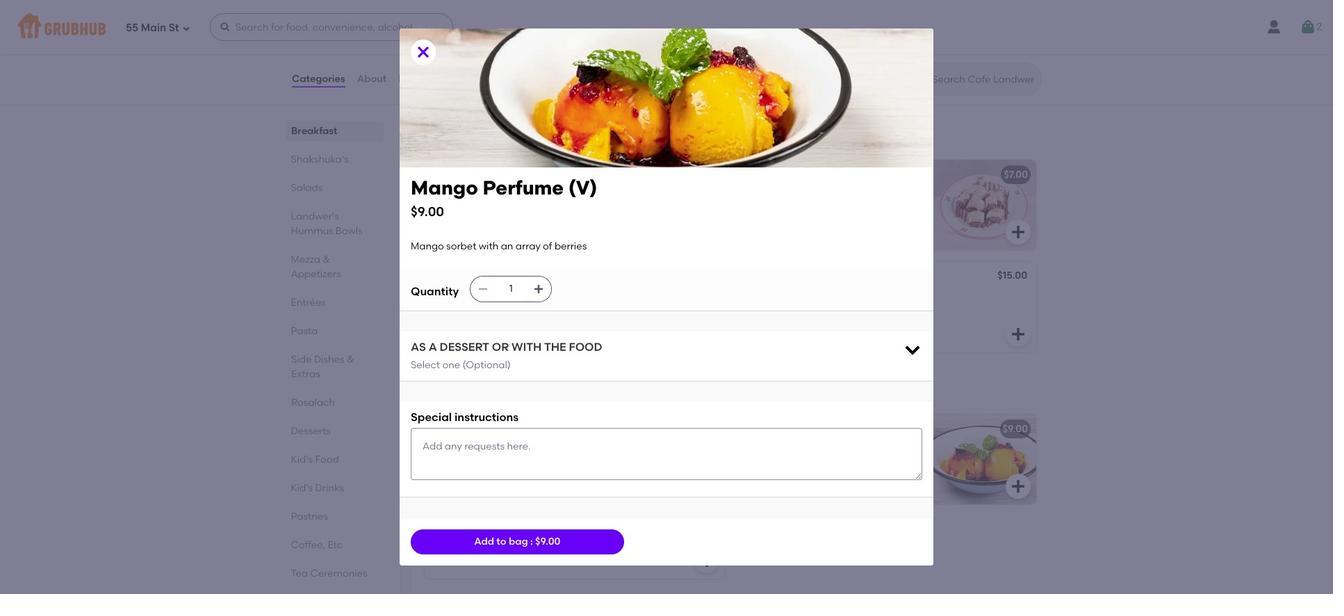 Task type: locate. For each thing, give the bounding box(es) containing it.
1 vertical spatial waffle
[[485, 443, 516, 455]]

0 vertical spatial +
[[713, 17, 719, 29]]

cream,
[[483, 457, 517, 469], [476, 471, 510, 483]]

tea ceremonies tab
[[291, 566, 378, 581]]

1 horizontal spatial nutella
[[744, 169, 779, 181]]

mango up sorbet
[[411, 176, 478, 199]]

with left 'an'
[[479, 240, 499, 252]]

full
[[517, 169, 533, 181]]

nutella rosalach (half)
[[744, 169, 856, 181]]

nutella
[[433, 169, 468, 181], [744, 169, 779, 181]]

three
[[744, 17, 772, 29]]

dessert
[[433, 423, 469, 435]]

2 vertical spatial mango
[[744, 423, 778, 435]]

1 horizontal spatial $9.00
[[535, 536, 560, 548]]

0 vertical spatial perfume
[[483, 176, 564, 199]]

1 horizontal spatial +
[[713, 17, 719, 29]]

one
[[442, 359, 460, 371]]

rosalach
[[422, 127, 490, 145], [781, 169, 826, 181], [291, 397, 335, 409]]

of up the ice
[[474, 443, 483, 455]]

of right array
[[543, 240, 552, 252]]

kid's left drinks
[[291, 482, 313, 494]]

kid's
[[291, 454, 313, 466], [291, 482, 313, 494]]

cream right ice
[[450, 525, 483, 537]]

mango for mango perfume (v)
[[744, 423, 778, 435]]

0 vertical spatial cream,
[[483, 457, 517, 469]]

oreo rozalach (full)
[[433, 271, 530, 283]]

white
[[540, 291, 567, 303]]

1 vertical spatial kid's
[[291, 482, 313, 494]]

perfume inside mango perfume (v) $9.00
[[483, 176, 564, 199]]

rozalach left full
[[470, 169, 515, 181]]

eggs
[[455, 17, 478, 29], [774, 17, 797, 29]]

1 eggs from the left
[[455, 17, 478, 29]]

1 kid's from the top
[[291, 454, 313, 466]]

desserts up kid's food
[[291, 425, 331, 437]]

1 horizontal spatial oreo
[[488, 305, 511, 317]]

kid's for kid's food
[[291, 454, 313, 466]]

cream inside "cream fresh, ricotta , white chocolate, oreo crumble"
[[433, 291, 466, 303]]

mango perfume (v) $9.00
[[411, 176, 597, 219]]

hummus
[[291, 225, 334, 237]]

rosalach tab
[[291, 395, 378, 410]]

vanilla
[[433, 457, 465, 469]]

kid's inside tab
[[291, 454, 313, 466]]

two eggs
[[433, 17, 478, 29]]

0 vertical spatial &
[[323, 254, 330, 265]]

:
[[530, 536, 533, 548]]

oreo
[[433, 271, 457, 283], [488, 305, 511, 317]]

special instructions
[[411, 411, 519, 424]]

2
[[1316, 21, 1322, 33]]

waffle down instructions
[[485, 443, 516, 455]]

desserts tab
[[291, 424, 378, 439]]

as
[[411, 341, 426, 354]]

shakshuka's tab
[[291, 152, 378, 167]]

oreo down ricotta at the left
[[488, 305, 511, 317]]

1 vertical spatial mango
[[411, 240, 444, 252]]

0 horizontal spatial $9.00
[[411, 203, 444, 219]]

& up appetizers
[[323, 254, 330, 265]]

2 eggs from the left
[[774, 17, 797, 29]]

scoop
[[485, 525, 516, 537]]

or
[[492, 341, 509, 354]]

a
[[429, 341, 437, 354]]

three eggs
[[744, 17, 797, 29]]

main
[[141, 21, 166, 34]]

search icon image
[[910, 71, 926, 88]]

1 vertical spatial with
[[518, 443, 538, 455]]

st
[[169, 21, 179, 34]]

0 horizontal spatial with
[[479, 240, 499, 252]]

eggs inside button
[[774, 17, 797, 29]]

1 horizontal spatial &
[[347, 354, 354, 366]]

mango inside mango perfume (v) $9.00
[[411, 176, 478, 199]]

0 horizontal spatial nutella
[[433, 169, 468, 181]]

add to bag : $9.00
[[474, 536, 560, 548]]

0 vertical spatial with
[[479, 240, 499, 252]]

of
[[543, 240, 552, 252], [474, 443, 483, 455]]

1 horizontal spatial (v)
[[823, 423, 837, 435]]

chocolate
[[540, 443, 590, 455]]

0 horizontal spatial perfume
[[483, 176, 564, 199]]

kid's drinks tab
[[291, 481, 378, 496]]

mango for mango sorbet with an array of berries
[[411, 240, 444, 252]]

cream
[[433, 291, 466, 303], [450, 525, 483, 537]]

0 horizontal spatial rosalach
[[291, 397, 335, 409]]

(v) inside mango perfume (v) $9.00
[[568, 176, 597, 199]]

0 vertical spatial of
[[543, 240, 552, 252]]

svg image
[[219, 22, 230, 33], [698, 72, 715, 88], [1010, 72, 1027, 88], [533, 284, 544, 295], [903, 340, 922, 359]]

landwer's hummus bowls tab
[[291, 209, 378, 238]]

2 button
[[1300, 15, 1322, 40]]

& inside side dishes & extras
[[347, 354, 354, 366]]

+ up syrup,
[[593, 443, 598, 455]]

1 vertical spatial oreo
[[488, 305, 511, 317]]

with up chocolate
[[518, 443, 538, 455]]

ice
[[467, 457, 481, 469]]

side
[[291, 354, 312, 366]]

about button
[[356, 54, 387, 104]]

rosalach up nutella rozalach full at the left top of the page
[[422, 127, 490, 145]]

2 vertical spatial $9.00
[[535, 536, 560, 548]]

add
[[474, 536, 494, 548]]

1 horizontal spatial perfume
[[780, 423, 820, 435]]

1 vertical spatial (v)
[[823, 423, 837, 435]]

pasta tab
[[291, 324, 378, 338]]

1 vertical spatial cream,
[[476, 471, 510, 483]]

eggs right three on the right of page
[[774, 17, 797, 29]]

perfume for mango perfume (v) $9.00
[[483, 176, 564, 199]]

0 horizontal spatial desserts
[[291, 425, 331, 437]]

categories button
[[291, 54, 346, 104]]

kid's inside tab
[[291, 482, 313, 494]]

tea ceremonies
[[291, 568, 368, 580]]

1 vertical spatial rozalach
[[459, 271, 503, 283]]

eggs right 'two'
[[455, 17, 478, 29]]

0 horizontal spatial oreo
[[433, 271, 457, 283]]

0 horizontal spatial +
[[593, 443, 598, 455]]

0 vertical spatial cream
[[433, 291, 466, 303]]

1 vertical spatial cream
[[450, 525, 483, 537]]

Input item quantity number field
[[496, 277, 526, 302]]

waffle inside 4 pieces of waffle with chocolate + vanilla ice cream, chocolate syrup, whipped cream, strawberry
[[485, 443, 516, 455]]

mango left sorbet
[[411, 240, 444, 252]]

with
[[479, 240, 499, 252], [518, 443, 538, 455]]

kid's food
[[291, 454, 339, 466]]

(v)
[[568, 176, 597, 199], [823, 423, 837, 435]]

dishes
[[314, 354, 344, 366]]

1 horizontal spatial with
[[518, 443, 538, 455]]

salads
[[291, 182, 323, 194]]

1 horizontal spatial rosalach
[[422, 127, 490, 145]]

4
[[433, 443, 439, 455]]

55
[[126, 21, 138, 34]]

rozalach up fresh,
[[459, 271, 503, 283]]

entrées tab
[[291, 295, 378, 310]]

oreo up the quantity
[[433, 271, 457, 283]]

dessert waffle image
[[621, 414, 725, 505]]

1 vertical spatial desserts
[[291, 425, 331, 437]]

pieces
[[441, 443, 472, 455]]

0 vertical spatial rozalach
[[470, 169, 515, 181]]

mango right $12.00
[[744, 423, 778, 435]]

0 vertical spatial desserts
[[422, 382, 485, 399]]

(full)
[[506, 271, 530, 283]]

0 vertical spatial $9.00
[[411, 203, 444, 219]]

1 vertical spatial $9.00
[[1003, 423, 1028, 435]]

waffle
[[471, 423, 503, 435], [485, 443, 516, 455]]

2 nutella from the left
[[744, 169, 779, 181]]

rosalach left (half)
[[781, 169, 826, 181]]

0 horizontal spatial (v)
[[568, 176, 597, 199]]

0 vertical spatial mango
[[411, 176, 478, 199]]

+ left three on the right of page
[[713, 17, 719, 29]]

$7.00
[[1004, 169, 1028, 181]]

1 nutella from the left
[[433, 169, 468, 181]]

0 vertical spatial waffle
[[471, 423, 503, 435]]

mango sorbet with an array of berries
[[411, 240, 587, 252]]

& right dishes
[[347, 354, 354, 366]]

4 pieces of waffle with chocolate + vanilla ice cream, chocolate syrup, whipped cream, strawberry
[[433, 443, 598, 483]]

0 horizontal spatial of
[[474, 443, 483, 455]]

with inside 4 pieces of waffle with chocolate + vanilla ice cream, chocolate syrup, whipped cream, strawberry
[[518, 443, 538, 455]]

svg image
[[1300, 19, 1316, 35], [182, 24, 190, 32], [415, 44, 432, 60], [1010, 224, 1027, 240], [478, 284, 489, 295], [698, 326, 715, 343], [1010, 326, 1027, 343], [698, 478, 715, 495], [1010, 478, 1027, 495], [698, 553, 715, 569]]

coffee, etc tab
[[291, 538, 378, 553]]

waffle right dessert
[[471, 423, 503, 435]]

1 horizontal spatial eggs
[[774, 17, 797, 29]]

food
[[569, 341, 602, 354]]

kid's left the food
[[291, 454, 313, 466]]

desserts down the one
[[422, 382, 485, 399]]

tea
[[291, 568, 308, 580]]

rozalach
[[470, 169, 515, 181], [459, 271, 503, 283]]

array
[[516, 240, 541, 252]]

scoop)
[[543, 525, 577, 537]]

oreo inside "cream fresh, ricotta , white chocolate, oreo crumble"
[[488, 305, 511, 317]]

0 horizontal spatial &
[[323, 254, 330, 265]]

landwer's
[[291, 211, 339, 222]]

1 vertical spatial &
[[347, 354, 354, 366]]

svg image inside main navigation navigation
[[219, 22, 230, 33]]

with
[[511, 341, 542, 354]]

cream, down the ice
[[476, 471, 510, 483]]

0 horizontal spatial eggs
[[455, 17, 478, 29]]

(v) for mango perfume (v) $9.00
[[568, 176, 597, 199]]

reviews
[[398, 73, 437, 85]]

an
[[501, 240, 513, 252]]

1 vertical spatial +
[[593, 443, 598, 455]]

desserts
[[422, 382, 485, 399], [291, 425, 331, 437]]

0 vertical spatial kid's
[[291, 454, 313, 466]]

1 vertical spatial rosalach
[[781, 169, 826, 181]]

+
[[713, 17, 719, 29], [593, 443, 598, 455]]

1 vertical spatial of
[[474, 443, 483, 455]]

pastries
[[291, 511, 328, 523]]

cream up chocolate,
[[433, 291, 466, 303]]

1 vertical spatial perfume
[[780, 423, 820, 435]]

2 vertical spatial rosalach
[[291, 397, 335, 409]]

0 vertical spatial (v)
[[568, 176, 597, 199]]

2 kid's from the top
[[291, 482, 313, 494]]

the
[[544, 341, 566, 354]]

rosalach down extras
[[291, 397, 335, 409]]

eggs for two eggs
[[455, 17, 478, 29]]

ice cream scoop (two scoop)
[[433, 525, 577, 537]]

$3.00
[[687, 17, 713, 29]]

rozalach for (full)
[[459, 271, 503, 283]]

cream, right the ice
[[483, 457, 517, 469]]

as a dessert or with the food select one (optional)
[[411, 341, 602, 371]]

Special instructions text field
[[411, 428, 922, 480]]

svg image inside 2 button
[[1300, 19, 1316, 35]]



Task type: vqa. For each thing, say whether or not it's contained in the screenshot.
the bottommost Mango
yes



Task type: describe. For each thing, give the bounding box(es) containing it.
mango perfume (v)
[[744, 423, 837, 435]]

ricotta
[[498, 291, 533, 303]]

ice
[[433, 525, 448, 537]]

(optional)
[[462, 359, 511, 371]]

cream fresh, ricotta , white chocolate, oreo crumble
[[433, 291, 567, 317]]

kid's drinks
[[291, 482, 344, 494]]

desserts inside tab
[[291, 425, 331, 437]]

bag
[[509, 536, 528, 548]]

ceremonies
[[311, 568, 368, 580]]

oreo rozalach (full) image
[[621, 262, 725, 352]]

nutella rosalach (half) image
[[932, 160, 1036, 250]]

(two
[[518, 525, 541, 537]]

special
[[411, 411, 452, 424]]

(half)
[[828, 169, 856, 181]]

sorbet
[[446, 240, 476, 252]]

main navigation navigation
[[0, 0, 1333, 54]]

chocolate
[[519, 457, 567, 469]]

+ inside 4 pieces of waffle with chocolate + vanilla ice cream, chocolate syrup, whipped cream, strawberry
[[593, 443, 598, 455]]

nutella for nutella rozalach full
[[433, 169, 468, 181]]

dessert waffle
[[433, 423, 503, 435]]

coffee, etc
[[291, 539, 343, 551]]

side dishes & extras tab
[[291, 352, 378, 382]]

select
[[411, 359, 440, 371]]

pasta
[[291, 325, 318, 337]]

two eggs image
[[621, 8, 725, 98]]

side dishes & extras
[[291, 354, 354, 380]]

extras
[[291, 368, 320, 380]]

of inside 4 pieces of waffle with chocolate + vanilla ice cream, chocolate syrup, whipped cream, strawberry
[[474, 443, 483, 455]]

shakshuka's
[[291, 154, 349, 165]]

1 horizontal spatial of
[[543, 240, 552, 252]]

mango perfume (v) image
[[932, 414, 1036, 505]]

mango for mango perfume (v) $9.00
[[411, 176, 478, 199]]

$3.00 +
[[687, 17, 719, 29]]

mezza
[[291, 254, 321, 265]]

breakfast tab
[[291, 124, 378, 138]]

$15.00
[[998, 270, 1027, 281]]

Search Cafe Landwer search field
[[931, 73, 1037, 86]]

nutella rozalach full
[[433, 169, 533, 181]]

three eggs image
[[932, 8, 1036, 98]]

0 vertical spatial rosalach
[[422, 127, 490, 145]]

quantity
[[411, 285, 459, 298]]

to
[[496, 536, 506, 548]]

appetizers
[[291, 268, 341, 280]]

pastries tab
[[291, 509, 378, 524]]

whipped
[[433, 471, 474, 483]]

eggs for three eggs
[[774, 17, 797, 29]]

coffee,
[[291, 539, 326, 551]]

& inside mezza & appetizers
[[323, 254, 330, 265]]

2 horizontal spatial $9.00
[[1003, 423, 1028, 435]]

perfume for mango perfume (v)
[[780, 423, 820, 435]]

1 horizontal spatial desserts
[[422, 382, 485, 399]]

$9.00 inside mango perfume (v) $9.00
[[411, 203, 444, 219]]

0 vertical spatial oreo
[[433, 271, 457, 283]]

about
[[357, 73, 386, 85]]

$13.00
[[686, 168, 716, 179]]

breakfast
[[291, 125, 337, 137]]

drinks
[[315, 482, 344, 494]]

,
[[535, 291, 537, 303]]

(v) for mango perfume (v)
[[823, 423, 837, 435]]

nutella for nutella rosalach (half)
[[744, 169, 779, 181]]

two
[[433, 17, 452, 29]]

salads tab
[[291, 181, 378, 195]]

entrées
[[291, 297, 326, 309]]

berries
[[555, 240, 587, 252]]

ice cream scoop (two scoop) button
[[425, 516, 725, 579]]

mezza & appetizers tab
[[291, 252, 378, 281]]

2 horizontal spatial rosalach
[[781, 169, 826, 181]]

categories
[[292, 73, 345, 85]]

$12.00
[[687, 423, 717, 435]]

three eggs button
[[736, 8, 1036, 98]]

crumble
[[514, 305, 555, 317]]

etc
[[328, 539, 343, 551]]

mezza & appetizers
[[291, 254, 341, 280]]

rosalach inside tab
[[291, 397, 335, 409]]

rozalach for full
[[470, 169, 515, 181]]

bowls
[[336, 225, 363, 237]]

food
[[315, 454, 339, 466]]

chocolate,
[[433, 305, 485, 317]]

syrup,
[[569, 457, 597, 469]]

$15.00 button
[[736, 262, 1036, 352]]

kid's food tab
[[291, 452, 378, 467]]

kid's for kid's drinks
[[291, 482, 313, 494]]

cream inside button
[[450, 525, 483, 537]]

reviews button
[[398, 54, 438, 104]]

fresh,
[[468, 291, 496, 303]]

instructions
[[454, 411, 519, 424]]

strawberry
[[512, 471, 563, 483]]



